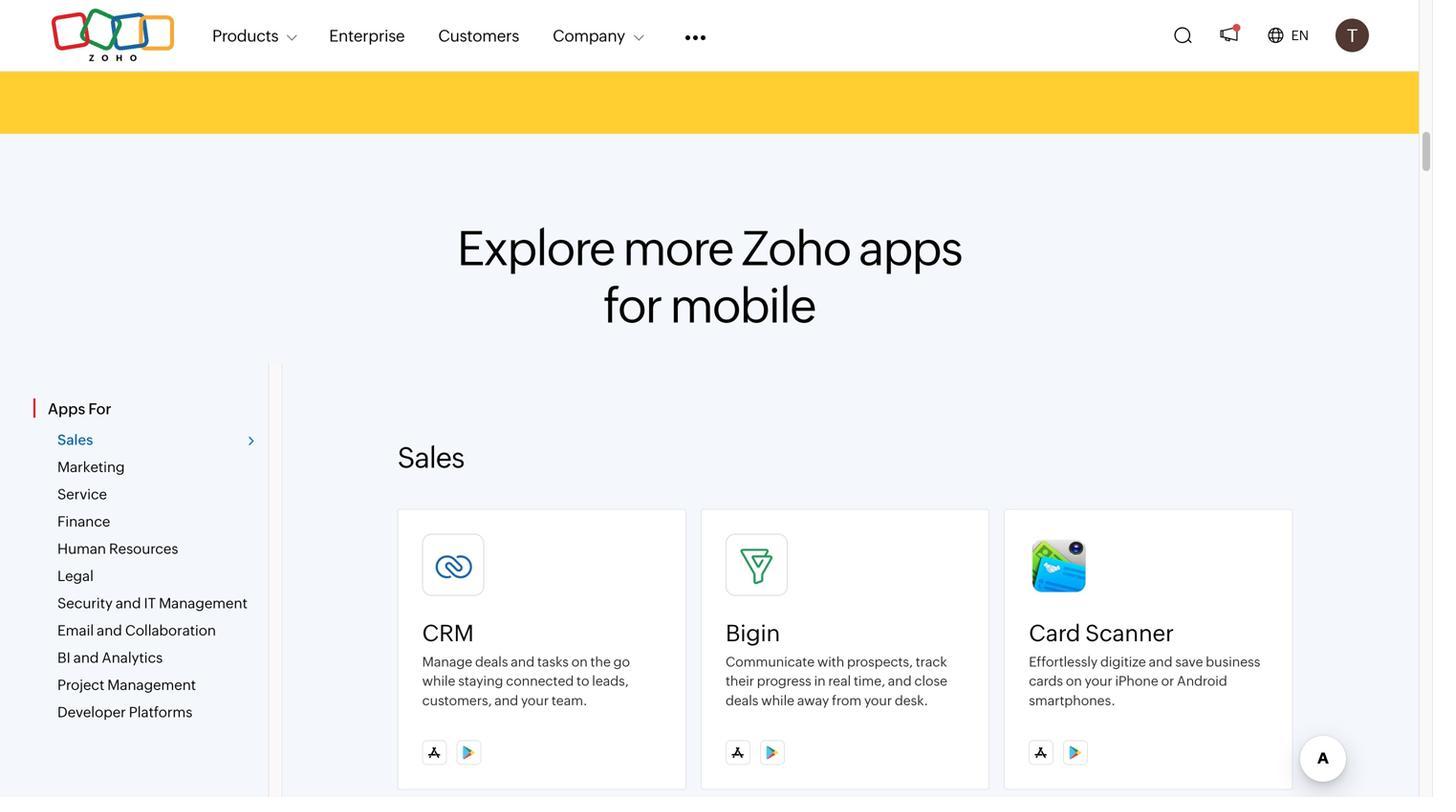 Task type: describe. For each thing, give the bounding box(es) containing it.
real
[[829, 674, 851, 689]]

explore
[[457, 221, 615, 276]]

manage
[[422, 654, 473, 670]]

bigin communicate with prospects, track their progress in real time, and close deals while away from your desk.
[[726, 620, 948, 709]]

mobile
[[670, 278, 816, 333]]

while inside crm manage deals and tasks on the go while staying connected to leads, customers, and your team.
[[422, 674, 456, 689]]

leads,
[[592, 674, 629, 689]]

0 horizontal spatial sales
[[57, 432, 93, 449]]

security
[[57, 595, 113, 612]]

your inside card scanner effortlessly digitize and save business cards on your iphone or android smartphones.
[[1085, 674, 1113, 689]]

products
[[212, 26, 279, 45]]

apps
[[48, 400, 85, 418]]

explore more zoho apps for mobile
[[457, 221, 962, 333]]

digitize
[[1101, 654, 1146, 670]]

customers link
[[438, 15, 519, 56]]

card
[[1029, 620, 1081, 647]]

while inside bigin communicate with prospects, track their progress in real time, and close deals while away from your desk.
[[761, 693, 795, 709]]

enterprise
[[329, 26, 405, 45]]

staying
[[458, 674, 503, 689]]

1 vertical spatial management
[[107, 677, 196, 694]]

on inside card scanner effortlessly digitize and save business cards on your iphone or android smartphones.
[[1066, 674, 1082, 689]]

apps
[[859, 221, 962, 276]]

deals inside bigin communicate with prospects, track their progress in real time, and close deals while away from your desk.
[[726, 693, 759, 709]]

progress
[[757, 674, 812, 689]]

collaboration
[[125, 623, 216, 639]]

communicate
[[726, 654, 815, 670]]

smartphones.
[[1029, 693, 1116, 709]]

and down staying
[[495, 693, 518, 709]]

en
[[1292, 28, 1309, 43]]

project management
[[57, 677, 196, 694]]

and up connected
[[511, 654, 535, 670]]

close
[[915, 674, 948, 689]]

and inside bigin communicate with prospects, track their progress in real time, and close deals while away from your desk.
[[888, 674, 912, 689]]

effortlessly
[[1029, 654, 1098, 670]]

and left 'it'
[[116, 595, 141, 612]]

zoho
[[742, 221, 851, 276]]

project
[[57, 677, 104, 694]]

in
[[814, 674, 826, 689]]

from
[[832, 693, 862, 709]]

customers
[[438, 26, 519, 45]]

business
[[1206, 654, 1261, 670]]

apps for
[[48, 400, 112, 418]]

desk.
[[895, 693, 929, 709]]

terry turtle image
[[1336, 19, 1369, 52]]

marketing
[[57, 459, 125, 476]]

company
[[553, 26, 625, 45]]

bi
[[57, 650, 71, 667]]

card scanner effortlessly digitize and save business cards on your iphone or android smartphones.
[[1029, 620, 1261, 709]]

0 vertical spatial management
[[159, 595, 248, 612]]



Task type: vqa. For each thing, say whether or not it's contained in the screenshot.
deals within the Bigin Communicate with prospects, track their progress in real time, and close deals while away from your desk.
yes



Task type: locate. For each thing, give the bounding box(es) containing it.
while down progress
[[761, 693, 795, 709]]

0 horizontal spatial on
[[572, 654, 588, 670]]

and right bi
[[73, 650, 99, 667]]

0 horizontal spatial deals
[[475, 654, 508, 670]]

resources
[[109, 541, 178, 558]]

away
[[797, 693, 829, 709]]

on up smartphones.
[[1066, 674, 1082, 689]]

while down manage
[[422, 674, 456, 689]]

email
[[57, 623, 94, 639]]

it
[[144, 595, 156, 612]]

zoho one poster image
[[730, 0, 1186, 51]]

crm
[[422, 620, 474, 647]]

go
[[614, 654, 630, 670]]

prospects,
[[847, 654, 913, 670]]

and up desk.
[[888, 674, 912, 689]]

1 horizontal spatial deals
[[726, 693, 759, 709]]

for
[[604, 278, 662, 333]]

your inside bigin communicate with prospects, track their progress in real time, and close deals while away from your desk.
[[865, 693, 892, 709]]

on inside crm manage deals and tasks on the go while staying connected to leads, customers, and your team.
[[572, 654, 588, 670]]

track
[[916, 654, 947, 670]]

your down connected
[[521, 693, 549, 709]]

scanner
[[1086, 620, 1174, 647]]

android
[[1177, 674, 1228, 689]]

or
[[1162, 674, 1175, 689]]

iphone
[[1116, 674, 1159, 689]]

connected
[[506, 674, 574, 689]]

while
[[422, 674, 456, 689], [761, 693, 795, 709]]

deals
[[475, 654, 508, 670], [726, 693, 759, 709]]

1 horizontal spatial while
[[761, 693, 795, 709]]

for
[[88, 400, 112, 418]]

developer platforms
[[57, 704, 193, 721]]

0 horizontal spatial your
[[521, 693, 549, 709]]

to
[[577, 674, 590, 689]]

your
[[1085, 674, 1113, 689], [521, 693, 549, 709], [865, 693, 892, 709]]

1 vertical spatial deals
[[726, 693, 759, 709]]

human resources
[[57, 541, 178, 558]]

enterprise link
[[329, 15, 405, 56]]

legal
[[57, 568, 94, 585]]

management up platforms
[[107, 677, 196, 694]]

and up or at the right bottom of page
[[1149, 654, 1173, 670]]

1 horizontal spatial your
[[865, 693, 892, 709]]

save
[[1176, 654, 1204, 670]]

bi and analytics
[[57, 650, 163, 667]]

your inside crm manage deals and tasks on the go while staying connected to leads, customers, and your team.
[[521, 693, 549, 709]]

with
[[818, 654, 845, 670]]

and
[[116, 595, 141, 612], [97, 623, 122, 639], [73, 650, 99, 667], [511, 654, 535, 670], [1149, 654, 1173, 670], [888, 674, 912, 689], [495, 693, 518, 709]]

0 vertical spatial on
[[572, 654, 588, 670]]

your down digitize
[[1085, 674, 1113, 689]]

2 horizontal spatial your
[[1085, 674, 1113, 689]]

service
[[57, 486, 107, 503]]

email and collaboration
[[57, 623, 216, 639]]

management
[[159, 595, 248, 612], [107, 677, 196, 694]]

1 horizontal spatial on
[[1066, 674, 1082, 689]]

deals up staying
[[475, 654, 508, 670]]

tasks
[[537, 654, 569, 670]]

their
[[726, 674, 755, 689]]

developer
[[57, 704, 126, 721]]

1 horizontal spatial sales
[[398, 441, 464, 474]]

0 horizontal spatial while
[[422, 674, 456, 689]]

analytics
[[102, 650, 163, 667]]

on
[[572, 654, 588, 670], [1066, 674, 1082, 689]]

0 vertical spatial while
[[422, 674, 456, 689]]

deals inside crm manage deals and tasks on the go while staying connected to leads, customers, and your team.
[[475, 654, 508, 670]]

1 vertical spatial on
[[1066, 674, 1082, 689]]

and up bi and analytics in the left bottom of the page
[[97, 623, 122, 639]]

time,
[[854, 674, 886, 689]]

more
[[623, 221, 733, 276]]

sales
[[57, 432, 93, 449], [398, 441, 464, 474]]

team.
[[552, 693, 588, 709]]

the
[[591, 654, 611, 670]]

on up to
[[572, 654, 588, 670]]

platforms
[[129, 704, 193, 721]]

customers,
[[422, 693, 492, 709]]

0 vertical spatial deals
[[475, 654, 508, 670]]

deals down the their
[[726, 693, 759, 709]]

human
[[57, 541, 106, 558]]

crm manage deals and tasks on the go while staying connected to leads, customers, and your team.
[[422, 620, 630, 709]]

cards
[[1029, 674, 1063, 689]]

security and it management
[[57, 595, 248, 612]]

and inside card scanner effortlessly digitize and save business cards on your iphone or android smartphones.
[[1149, 654, 1173, 670]]

finance
[[57, 514, 110, 530]]

bigin
[[726, 620, 780, 647]]

your down time,
[[865, 693, 892, 709]]

1 vertical spatial while
[[761, 693, 795, 709]]

management up the collaboration
[[159, 595, 248, 612]]



